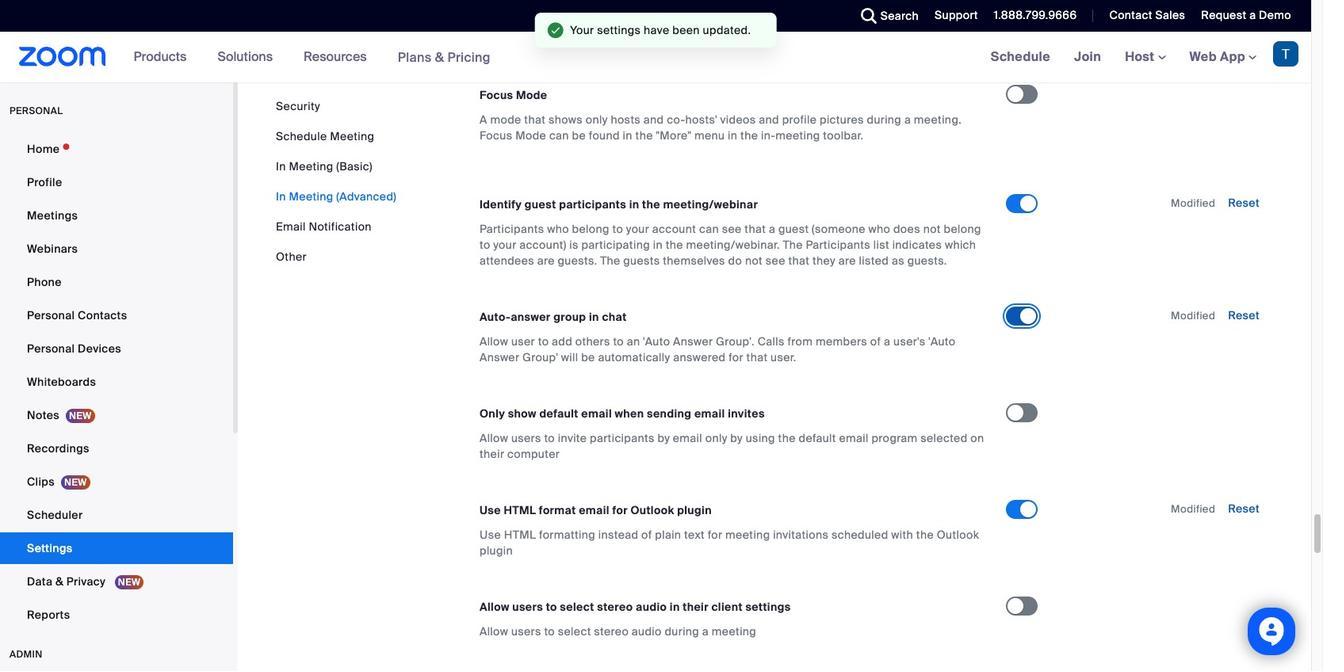 Task type: describe. For each thing, give the bounding box(es) containing it.
guests
[[624, 254, 660, 268]]

search button
[[849, 0, 923, 32]]

email up instead on the bottom
[[579, 503, 610, 518]]

a inside participants who belong to your account can see that a guest (someone who does not belong to your account) is participating in the meeting/webinar. the participants list indicates which attendees are guests. the guests themselves do not see that they are listed as guests.
[[769, 222, 776, 236]]

personal contacts
[[27, 309, 127, 323]]

in meeting (advanced) link
[[276, 190, 397, 204]]

& for pricing
[[435, 49, 444, 65]]

for inside use html formatting instead of plain text for meeting invitations scheduled with the outlook plugin
[[708, 528, 723, 542]]

email notification link
[[276, 220, 372, 234]]

0 vertical spatial participants
[[559, 197, 627, 211]]

format
[[539, 503, 576, 518]]

resources
[[304, 48, 367, 65]]

during inside a mode that shows only hosts and co-hosts' videos and profile pictures during a meeting. focus mode can be found in the "more" menu in the in-meeting toolbar.
[[867, 112, 902, 127]]

allow for allow hosts to curate case-specific scenes, such as a classroom or boardroom for their meetings or webinars.
[[480, 3, 509, 17]]

profile
[[27, 175, 62, 190]]

other
[[276, 250, 307, 264]]

0 vertical spatial see
[[722, 222, 742, 236]]

2 belong from the left
[[944, 222, 982, 236]]

success image
[[548, 22, 564, 38]]

an
[[627, 334, 640, 349]]

listed
[[859, 254, 889, 268]]

data & privacy link
[[0, 566, 233, 598]]

modified for user's
[[1171, 309, 1216, 323]]

contact sales
[[1110, 8, 1186, 22]]

admin
[[10, 649, 43, 661]]

(advanced)
[[337, 190, 397, 204]]

host
[[1125, 48, 1158, 65]]

host button
[[1125, 48, 1166, 65]]

& for privacy
[[55, 575, 64, 589]]

2 are from the left
[[839, 254, 856, 268]]

scheduled
[[832, 528, 889, 542]]

home
[[27, 142, 60, 156]]

resources button
[[304, 32, 374, 82]]

can inside participants who belong to your account can see that a guest (someone who does not belong to your account) is participating in the meeting/webinar. the participants list indicates which attendees are guests. the guests themselves do not see that they are listed as guests.
[[699, 222, 719, 236]]

case-
[[595, 3, 627, 17]]

in inside participants who belong to your account can see that a guest (someone who does not belong to your account) is participating in the meeting/webinar. the participants list indicates which attendees are guests. the guests themselves do not see that they are listed as guests.
[[653, 238, 663, 252]]

in meeting (basic) link
[[276, 159, 373, 174]]

will
[[561, 350, 578, 365]]

sending
[[647, 407, 692, 421]]

that left they
[[789, 254, 810, 268]]

privacy
[[66, 575, 106, 589]]

reset button for belong
[[1229, 196, 1260, 210]]

that up meeting/webinar.
[[745, 222, 766, 236]]

email notification
[[276, 220, 372, 234]]

2 'auto from the left
[[929, 334, 956, 349]]

meetings
[[480, 19, 531, 33]]

product information navigation
[[122, 32, 503, 83]]

client
[[712, 600, 743, 614]]

in left chat
[[589, 310, 599, 324]]

0 horizontal spatial the
[[601, 254, 621, 268]]

security
[[276, 99, 320, 113]]

invitations
[[773, 528, 829, 542]]

data & privacy
[[27, 575, 108, 589]]

settings link
[[0, 533, 233, 565]]

toolbar.
[[823, 128, 864, 142]]

the left "more"
[[636, 128, 653, 142]]

web
[[1190, 48, 1217, 65]]

demo
[[1260, 8, 1292, 22]]

1.888.799.9666
[[994, 8, 1077, 22]]

which
[[945, 238, 977, 252]]

group'.
[[716, 334, 755, 349]]

webinars
[[27, 242, 78, 256]]

does
[[894, 222, 921, 236]]

1 'auto from the left
[[643, 334, 670, 349]]

calls
[[758, 334, 785, 349]]

they
[[813, 254, 836, 268]]

in-
[[761, 128, 776, 142]]

participants inside allow users to invite participants by email only by using the default email program selected on their computer
[[590, 431, 655, 445]]

plain
[[655, 528, 682, 542]]

the inside use html formatting instead of plain text for meeting invitations scheduled with the outlook plugin
[[917, 528, 934, 542]]

user.
[[771, 350, 797, 365]]

in left client
[[670, 600, 680, 614]]

scheduler link
[[0, 500, 233, 531]]

0 vertical spatial not
[[924, 222, 941, 236]]

videos
[[721, 112, 756, 127]]

0 vertical spatial participants
[[480, 222, 544, 236]]

1 by from the left
[[658, 431, 670, 445]]

allow for allow users to invite participants by email only by using the default email program selected on their computer
[[480, 431, 509, 445]]

only inside allow users to invite participants by email only by using the default email program selected on their computer
[[706, 431, 728, 445]]

participants who belong to your account can see that a guest (someone who does not belong to your account) is participating in the meeting/webinar. the participants list indicates which attendees are guests. the guests themselves do not see that they are listed as guests.
[[480, 222, 982, 268]]

use html format email for outlook plugin
[[480, 503, 712, 518]]

for up instead on the bottom
[[613, 503, 628, 518]]

0 horizontal spatial not
[[745, 254, 763, 268]]

(basic)
[[337, 159, 373, 174]]

indicates
[[893, 238, 942, 252]]

notes link
[[0, 400, 233, 431]]

join
[[1075, 48, 1102, 65]]

schedule for schedule meeting
[[276, 129, 327, 144]]

default inside allow users to invite participants by email only by using the default email program selected on their computer
[[799, 431, 837, 445]]

app
[[1221, 48, 1246, 65]]

2 vertical spatial their
[[683, 600, 709, 614]]

email left the when at left bottom
[[582, 407, 612, 421]]

allow users to select stereo audio in their client settings
[[480, 600, 791, 614]]

3 reset from the top
[[1229, 502, 1260, 516]]

1 horizontal spatial answer
[[673, 334, 713, 349]]

use for use html formatting instead of plain text for meeting invitations scheduled with the outlook plugin
[[480, 528, 501, 542]]

allow for allow users to select stereo audio in their client settings
[[480, 600, 510, 614]]

2 by from the left
[[731, 431, 743, 445]]

mode inside a mode that shows only hosts and co-hosts' videos and profile pictures during a meeting. focus mode can be found in the "more" menu in the in-meeting toolbar.
[[516, 128, 547, 142]]

schedule for schedule
[[991, 48, 1051, 65]]

allow user to add others to an 'auto answer group'. calls from members of a user's 'auto answer group' will be automatically answered for that user.
[[480, 334, 956, 365]]

reports
[[27, 608, 70, 623]]

recordings
[[27, 442, 89, 456]]

clips
[[27, 475, 55, 489]]

computer
[[508, 447, 560, 461]]

solutions button
[[218, 32, 280, 82]]

hosts inside the allow hosts to curate case-specific scenes, such as a classroom or boardroom for their meetings or webinars.
[[511, 3, 541, 17]]

email left program
[[839, 431, 869, 445]]

for inside the allow user to add others to an 'auto answer group'. calls from members of a user's 'auto answer group' will be automatically answered for that user.
[[729, 350, 744, 365]]

from
[[788, 334, 813, 349]]

do
[[729, 254, 742, 268]]

instead
[[599, 528, 639, 542]]

identify guest participants in the meeting/webinar
[[480, 197, 758, 211]]

meeting for use html format email for outlook plugin
[[726, 528, 770, 542]]

list
[[874, 238, 890, 252]]

1 vertical spatial users
[[513, 600, 543, 614]]

1 vertical spatial settings
[[746, 600, 791, 614]]

classroom
[[772, 3, 828, 17]]

settings
[[27, 542, 73, 556]]

sales
[[1156, 8, 1186, 22]]

their inside allow users to invite participants by email only by using the default email program selected on their computer
[[480, 447, 505, 461]]

stereo for during
[[594, 625, 629, 639]]

0 horizontal spatial default
[[540, 407, 579, 421]]

for inside the allow hosts to curate case-specific scenes, such as a classroom or boardroom for their meetings or webinars.
[[909, 3, 923, 17]]

personal for personal contacts
[[27, 309, 75, 323]]

1.888.799.9666 button up "schedule" link
[[994, 8, 1077, 22]]

answered
[[673, 350, 726, 365]]

request
[[1202, 8, 1247, 22]]

1 are from the left
[[538, 254, 555, 268]]

hosts inside a mode that shows only hosts and co-hosts' videos and profile pictures during a meeting. focus mode can be found in the "more" menu in the in-meeting toolbar.
[[611, 112, 641, 127]]

"more"
[[656, 128, 692, 142]]

be inside the allow user to add others to an 'auto answer group'. calls from members of a user's 'auto answer group' will be automatically answered for that user.
[[581, 350, 595, 365]]

in right found
[[623, 128, 633, 142]]

user's
[[894, 334, 926, 349]]

mode
[[490, 112, 522, 127]]

0 vertical spatial the
[[783, 238, 803, 252]]

that inside a mode that shows only hosts and co-hosts' videos and profile pictures during a meeting. focus mode can be found in the "more" menu in the in-meeting toolbar.
[[525, 112, 546, 127]]

2 and from the left
[[759, 112, 780, 127]]

1 vertical spatial participants
[[806, 238, 871, 252]]

email down sending
[[673, 431, 703, 445]]

personal for personal devices
[[27, 342, 75, 356]]

the up account
[[642, 197, 661, 211]]

personal devices link
[[0, 333, 233, 365]]

other link
[[276, 250, 307, 264]]

scheduler
[[27, 508, 83, 523]]

data
[[27, 575, 53, 589]]

participating
[[582, 238, 650, 252]]

automatically
[[598, 350, 671, 365]]

0 vertical spatial meeting
[[330, 129, 375, 144]]



Task type: vqa. For each thing, say whether or not it's contained in the screenshot.
be inside the A mode that shows only hosts and co-hosts' videos and profile pictures during a meeting. Focus Mode can be found in the "More" menu in the in-meeting toolbar.
yes



Task type: locate. For each thing, give the bounding box(es) containing it.
pictures
[[820, 112, 864, 127]]

webinars link
[[0, 233, 233, 265]]

request a demo
[[1202, 8, 1292, 22]]

meeting for (basic)
[[289, 159, 334, 174]]

allow for allow user to add others to an 'auto answer group'. calls from members of a user's 'auto answer group' will be automatically answered for that user.
[[480, 334, 509, 349]]

reset button
[[1229, 196, 1260, 210], [1229, 308, 1260, 323], [1229, 502, 1260, 516]]

default up invite
[[540, 407, 579, 421]]

personal inside personal contacts link
[[27, 309, 75, 323]]

the down participating
[[601, 254, 621, 268]]

a left demo
[[1250, 8, 1257, 22]]

4 allow from the top
[[480, 600, 510, 614]]

schedule meeting link
[[276, 129, 375, 144]]

a left user's
[[884, 334, 891, 349]]

allow
[[480, 3, 509, 17], [480, 334, 509, 349], [480, 431, 509, 445], [480, 600, 510, 614], [480, 625, 509, 639]]

select for in
[[560, 600, 595, 614]]

a inside a mode that shows only hosts and co-hosts' videos and profile pictures during a meeting. focus mode can be found in the "more" menu in the in-meeting toolbar.
[[905, 112, 911, 127]]

html for format
[[504, 503, 536, 518]]

0 vertical spatial in
[[276, 159, 286, 174]]

the inside allow users to invite participants by email only by using the default email program selected on their computer
[[779, 431, 796, 445]]

default right using
[[799, 431, 837, 445]]

allow users to select stereo audio during a meeting
[[480, 625, 757, 639]]

1 vertical spatial html
[[504, 528, 536, 542]]

their inside the allow hosts to curate case-specific scenes, such as a classroom or boardroom for their meetings or webinars.
[[926, 3, 951, 17]]

2 modified from the top
[[1171, 309, 1216, 323]]

a left classroom on the right
[[762, 3, 769, 17]]

and up in- in the top right of the page
[[759, 112, 780, 127]]

your up attendees
[[494, 238, 517, 252]]

0 horizontal spatial are
[[538, 254, 555, 268]]

'auto
[[643, 334, 670, 349], [929, 334, 956, 349]]

by
[[658, 431, 670, 445], [731, 431, 743, 445]]

1 horizontal spatial of
[[871, 334, 881, 349]]

focus mode
[[480, 88, 548, 102]]

by down sending
[[658, 431, 670, 445]]

as inside the allow hosts to curate case-specific scenes, such as a classroom or boardroom for their meetings or webinars.
[[747, 3, 759, 17]]

1 vertical spatial the
[[601, 254, 621, 268]]

1 vertical spatial mode
[[516, 128, 547, 142]]

the right meeting/webinar.
[[783, 238, 803, 252]]

users for show
[[511, 431, 541, 445]]

account
[[653, 222, 696, 236]]

use left format
[[480, 503, 501, 518]]

mode up mode
[[516, 88, 548, 102]]

meeting up (basic)
[[330, 129, 375, 144]]

select up allow users to select stereo audio during a meeting on the bottom
[[560, 600, 595, 614]]

2 reset from the top
[[1229, 308, 1260, 323]]

2 html from the top
[[504, 528, 536, 542]]

meeting inside a mode that shows only hosts and co-hosts' videos and profile pictures during a meeting. focus mode can be found in the "more" menu in the in-meeting toolbar.
[[776, 128, 821, 142]]

meeting for (advanced)
[[289, 190, 334, 204]]

5 allow from the top
[[480, 625, 509, 639]]

0 vertical spatial audio
[[636, 600, 667, 614]]

2 focus from the top
[[480, 128, 513, 142]]

hosts'
[[686, 112, 718, 127]]

profile
[[782, 112, 817, 127]]

participants down only show default email when sending email invites
[[590, 431, 655, 445]]

1 horizontal spatial outlook
[[937, 528, 980, 542]]

1 vertical spatial default
[[799, 431, 837, 445]]

&
[[435, 49, 444, 65], [55, 575, 64, 589]]

of left plain
[[642, 528, 652, 542]]

meeting up email notification
[[289, 190, 334, 204]]

focus inside a mode that shows only hosts and co-hosts' videos and profile pictures during a meeting. focus mode can be found in the "more" menu in the in-meeting toolbar.
[[480, 128, 513, 142]]

1 vertical spatial your
[[494, 238, 517, 252]]

co-
[[667, 112, 686, 127]]

not right the do
[[745, 254, 763, 268]]

1 horizontal spatial schedule
[[991, 48, 1051, 65]]

guests. down indicates
[[908, 254, 947, 268]]

0 horizontal spatial during
[[665, 625, 700, 639]]

schedule inside menu bar
[[276, 129, 327, 144]]

1 horizontal spatial by
[[731, 431, 743, 445]]

2 allow from the top
[[480, 334, 509, 349]]

outlook inside use html formatting instead of plain text for meeting invitations scheduled with the outlook plugin
[[937, 528, 980, 542]]

outlook up plain
[[631, 503, 675, 518]]

0 horizontal spatial answer
[[480, 350, 520, 365]]

3 allow from the top
[[480, 431, 509, 445]]

meeting inside use html formatting instead of plain text for meeting invitations scheduled with the outlook plugin
[[726, 528, 770, 542]]

0 vertical spatial personal
[[27, 309, 75, 323]]

audio for in
[[636, 600, 667, 614]]

1 horizontal spatial &
[[435, 49, 444, 65]]

for down the group'.
[[729, 350, 744, 365]]

use inside use html formatting instead of plain text for meeting invitations scheduled with the outlook plugin
[[480, 528, 501, 542]]

is
[[570, 238, 579, 252]]

as right such
[[747, 3, 759, 17]]

by left using
[[731, 431, 743, 445]]

stereo
[[597, 600, 633, 614], [594, 625, 629, 639]]

belong up which
[[944, 222, 982, 236]]

participants
[[559, 197, 627, 211], [590, 431, 655, 445]]

0 vertical spatial their
[[926, 3, 951, 17]]

1 vertical spatial reset
[[1229, 308, 1260, 323]]

1 belong from the left
[[572, 222, 610, 236]]

email
[[582, 407, 612, 421], [695, 407, 725, 421], [673, 431, 703, 445], [839, 431, 869, 445], [579, 503, 610, 518]]

allow hosts to curate case-specific scenes, such as a classroom or boardroom for their meetings or webinars.
[[480, 3, 951, 33]]

during right pictures
[[867, 112, 902, 127]]

be inside a mode that shows only hosts and co-hosts' videos and profile pictures during a meeting. focus mode can be found in the "more" menu in the in-meeting toolbar.
[[572, 128, 586, 142]]

on
[[971, 431, 985, 445]]

can down shows on the left top
[[550, 128, 569, 142]]

during down allow users to select stereo audio in their client settings
[[665, 625, 700, 639]]

zoom logo image
[[19, 47, 106, 67]]

text
[[684, 528, 705, 542]]

0 vertical spatial &
[[435, 49, 444, 65]]

using
[[746, 431, 776, 445]]

members
[[816, 334, 868, 349]]

1 guests. from the left
[[558, 254, 598, 268]]

to inside the allow hosts to curate case-specific scenes, such as a classroom or boardroom for their meetings or webinars.
[[544, 3, 555, 17]]

be down others
[[581, 350, 595, 365]]

schedule down the security
[[276, 129, 327, 144]]

0 vertical spatial plugin
[[677, 503, 712, 518]]

only left using
[[706, 431, 728, 445]]

support link
[[923, 0, 982, 32], [935, 8, 979, 22]]

as inside participants who belong to your account can see that a guest (someone who does not belong to your account) is participating in the meeting/webinar. the participants list indicates which attendees are guests. the guests themselves do not see that they are listed as guests.
[[892, 254, 905, 268]]

1 horizontal spatial who
[[869, 222, 891, 236]]

1 vertical spatial &
[[55, 575, 64, 589]]

1 personal from the top
[[27, 309, 75, 323]]

mode
[[516, 88, 548, 102], [516, 128, 547, 142]]

reset button for user's
[[1229, 308, 1260, 323]]

0 horizontal spatial or
[[534, 19, 545, 33]]

reset for user's
[[1229, 308, 1260, 323]]

2 personal from the top
[[27, 342, 75, 356]]

modified for belong
[[1171, 196, 1216, 210]]

1 use from the top
[[480, 503, 501, 518]]

meeting
[[330, 129, 375, 144], [289, 159, 334, 174], [289, 190, 334, 204]]

2 guests. from the left
[[908, 254, 947, 268]]

0 vertical spatial schedule
[[991, 48, 1051, 65]]

0 vertical spatial settings
[[597, 23, 641, 37]]

allow inside the allow hosts to curate case-specific scenes, such as a classroom or boardroom for their meetings or webinars.
[[480, 3, 509, 17]]

'auto right user's
[[929, 334, 956, 349]]

use left formatting
[[480, 528, 501, 542]]

meeting down schedule meeting
[[289, 159, 334, 174]]

in up email
[[276, 190, 286, 204]]

audio down allow users to select stereo audio in their client settings
[[632, 625, 662, 639]]

1 horizontal spatial participants
[[806, 238, 871, 252]]

2 vertical spatial users
[[511, 625, 541, 639]]

1 reset from the top
[[1229, 196, 1260, 210]]

email left invites
[[695, 407, 725, 421]]

1 vertical spatial not
[[745, 254, 763, 268]]

1 vertical spatial only
[[706, 431, 728, 445]]

0 horizontal spatial only
[[586, 112, 608, 127]]

personal
[[27, 309, 75, 323], [27, 342, 75, 356]]

0 vertical spatial or
[[831, 3, 843, 17]]

profile picture image
[[1274, 41, 1299, 67]]

2 use from the top
[[480, 528, 501, 542]]

in down videos
[[728, 128, 738, 142]]

2 vertical spatial meeting
[[712, 625, 757, 639]]

in up participating
[[629, 197, 640, 211]]

3 modified from the top
[[1171, 503, 1216, 516]]

0 vertical spatial meeting
[[776, 128, 821, 142]]

who up list
[[869, 222, 891, 236]]

of left user's
[[871, 334, 881, 349]]

0 horizontal spatial and
[[644, 112, 664, 127]]

menu bar containing security
[[276, 98, 397, 265]]

& inside the product information navigation
[[435, 49, 444, 65]]

schedule
[[991, 48, 1051, 65], [276, 129, 327, 144]]

0 vertical spatial hosts
[[511, 3, 541, 17]]

1 horizontal spatial default
[[799, 431, 837, 445]]

meetings navigation
[[979, 32, 1312, 83]]

contacts
[[78, 309, 127, 323]]

1 who from the left
[[547, 222, 569, 236]]

2 reset button from the top
[[1229, 308, 1260, 323]]

the right using
[[779, 431, 796, 445]]

1 horizontal spatial plugin
[[677, 503, 712, 518]]

0 horizontal spatial hosts
[[511, 3, 541, 17]]

allow for allow users to select stereo audio during a meeting
[[480, 625, 509, 639]]

outlook right with
[[937, 528, 980, 542]]

1 horizontal spatial during
[[867, 112, 902, 127]]

1 horizontal spatial your
[[626, 222, 650, 236]]

who
[[547, 222, 569, 236], [869, 222, 891, 236]]

2 who from the left
[[869, 222, 891, 236]]

personal devices
[[27, 342, 121, 356]]

answer up answered
[[673, 334, 713, 349]]

0 vertical spatial reset button
[[1229, 196, 1260, 210]]

that inside the allow user to add others to an 'auto answer group'. calls from members of a user's 'auto answer group' will be automatically answered for that user.
[[747, 350, 768, 365]]

a inside the allow user to add others to an 'auto answer group'. calls from members of a user's 'auto answer group' will be automatically answered for that user.
[[884, 334, 891, 349]]

personal up whiteboards
[[27, 342, 75, 356]]

html inside use html formatting instead of plain text for meeting invitations scheduled with the outlook plugin
[[504, 528, 536, 542]]

are right they
[[839, 254, 856, 268]]

curate
[[558, 3, 593, 17]]

0 vertical spatial be
[[572, 128, 586, 142]]

1 vertical spatial during
[[665, 625, 700, 639]]

answer
[[511, 310, 551, 324]]

1 horizontal spatial can
[[699, 222, 719, 236]]

html left format
[[504, 503, 536, 518]]

in up guests
[[653, 238, 663, 252]]

such
[[718, 3, 744, 17]]

stereo up allow users to select stereo audio during a meeting on the bottom
[[597, 600, 633, 614]]

attendees
[[480, 254, 535, 268]]

meeting down profile on the right top of the page
[[776, 128, 821, 142]]

of inside the allow user to add others to an 'auto answer group'. calls from members of a user's 'auto answer group' will be automatically answered for that user.
[[871, 334, 881, 349]]

0 vertical spatial mode
[[516, 88, 548, 102]]

select down allow users to select stereo audio in their client settings
[[558, 625, 591, 639]]

1 focus from the top
[[480, 88, 513, 102]]

allow inside the allow user to add others to an 'auto answer group'. calls from members of a user's 'auto answer group' will be automatically answered for that user.
[[480, 334, 509, 349]]

a inside the allow hosts to curate case-specific scenes, such as a classroom or boardroom for their meetings or webinars.
[[762, 3, 769, 17]]

1 vertical spatial schedule
[[276, 129, 327, 144]]

of inside use html formatting instead of plain text for meeting invitations scheduled with the outlook plugin
[[642, 528, 652, 542]]

for right boardroom
[[909, 3, 923, 17]]

banner
[[0, 32, 1312, 83]]

answer down user
[[480, 350, 520, 365]]

as right the listed
[[892, 254, 905, 268]]

1 horizontal spatial and
[[759, 112, 780, 127]]

0 horizontal spatial as
[[747, 3, 759, 17]]

1 vertical spatial meeting
[[289, 159, 334, 174]]

1 horizontal spatial see
[[766, 254, 786, 268]]

settings right client
[[746, 600, 791, 614]]

guests. down is
[[558, 254, 598, 268]]

users for users
[[511, 625, 541, 639]]

that down 'calls'
[[747, 350, 768, 365]]

during
[[867, 112, 902, 127], [665, 625, 700, 639]]

html for formatting
[[504, 528, 536, 542]]

settings down case-
[[597, 23, 641, 37]]

see right the do
[[766, 254, 786, 268]]

use for use html format email for outlook plugin
[[480, 503, 501, 518]]

menu bar
[[276, 98, 397, 265]]

0 vertical spatial focus
[[480, 88, 513, 102]]

reset for belong
[[1229, 196, 1260, 210]]

0 vertical spatial your
[[626, 222, 650, 236]]

outlook
[[631, 503, 675, 518], [937, 528, 980, 542]]

recordings link
[[0, 433, 233, 465]]

1 vertical spatial stereo
[[594, 625, 629, 639]]

1 horizontal spatial hosts
[[611, 112, 641, 127]]

can inside a mode that shows only hosts and co-hosts' videos and profile pictures during a meeting. focus mode can be found in the "more" menu in the in-meeting toolbar.
[[550, 128, 569, 142]]

personal down the "phone"
[[27, 309, 75, 323]]

only inside a mode that shows only hosts and co-hosts' videos and profile pictures during a meeting. focus mode can be found in the "more" menu in the in-meeting toolbar.
[[586, 112, 608, 127]]

1 horizontal spatial guest
[[779, 222, 809, 236]]

select for during
[[558, 625, 591, 639]]

0 vertical spatial html
[[504, 503, 536, 518]]

join link
[[1063, 32, 1114, 82]]

users
[[511, 431, 541, 445], [513, 600, 543, 614], [511, 625, 541, 639]]

be down shows on the left top
[[572, 128, 586, 142]]

meetings link
[[0, 200, 233, 232]]

1 in from the top
[[276, 159, 286, 174]]

participants up is
[[559, 197, 627, 211]]

focus up mode
[[480, 88, 513, 102]]

a down allow users to select stereo audio in their client settings
[[703, 625, 709, 639]]

guest inside participants who belong to your account can see that a guest (someone who does not belong to your account) is participating in the meeting/webinar. the participants list indicates which attendees are guests. the guests themselves do not see that they are listed as guests.
[[779, 222, 809, 236]]

can
[[550, 128, 569, 142], [699, 222, 719, 236]]

0 vertical spatial modified
[[1171, 196, 1216, 210]]

audio up allow users to select stereo audio during a meeting on the bottom
[[636, 600, 667, 614]]

your
[[570, 23, 594, 37]]

1 vertical spatial can
[[699, 222, 719, 236]]

stereo down allow users to select stereo audio in their client settings
[[594, 625, 629, 639]]

3 reset button from the top
[[1229, 502, 1260, 516]]

their right search
[[926, 3, 951, 17]]

1 allow from the top
[[480, 3, 509, 17]]

can down meeting/webinar
[[699, 222, 719, 236]]

their left client
[[683, 600, 709, 614]]

2 horizontal spatial their
[[926, 3, 951, 17]]

1 vertical spatial plugin
[[480, 544, 513, 558]]

2 in from the top
[[276, 190, 286, 204]]

in for in meeting (advanced)
[[276, 190, 286, 204]]

1 vertical spatial hosts
[[611, 112, 641, 127]]

add
[[552, 334, 573, 349]]

audio
[[636, 600, 667, 614], [632, 625, 662, 639]]

the inside participants who belong to your account can see that a guest (someone who does not belong to your account) is participating in the meeting/webinar. the participants list indicates which attendees are guests. the guests themselves do not see that they are listed as guests.
[[666, 238, 684, 252]]

meeting left invitations
[[726, 528, 770, 542]]

0 vertical spatial reset
[[1229, 196, 1260, 210]]

webinars.
[[548, 19, 599, 33]]

0 horizontal spatial settings
[[597, 23, 641, 37]]

default
[[540, 407, 579, 421], [799, 431, 837, 445]]

invites
[[728, 407, 765, 421]]

'auto right an on the left of page
[[643, 334, 670, 349]]

0 vertical spatial users
[[511, 431, 541, 445]]

0 horizontal spatial see
[[722, 222, 742, 236]]

devices
[[78, 342, 121, 356]]

boardroom
[[846, 3, 906, 17]]

their down only
[[480, 447, 505, 461]]

banner containing products
[[0, 32, 1312, 83]]

1 vertical spatial see
[[766, 254, 786, 268]]

others
[[576, 334, 610, 349]]

notes
[[27, 408, 59, 423]]

1 and from the left
[[644, 112, 664, 127]]

the
[[783, 238, 803, 252], [601, 254, 621, 268]]

pricing
[[448, 49, 491, 65]]

1.888.799.9666 button up join
[[982, 0, 1081, 32]]

1 vertical spatial or
[[534, 19, 545, 33]]

see up meeting/webinar.
[[722, 222, 742, 236]]

web app button
[[1190, 48, 1257, 65]]

1 vertical spatial meeting
[[726, 528, 770, 542]]

products button
[[134, 32, 194, 82]]

hosts up meetings
[[511, 3, 541, 17]]

a up meeting/webinar.
[[769, 222, 776, 236]]

program
[[872, 431, 918, 445]]

or right classroom on the right
[[831, 3, 843, 17]]

0 horizontal spatial who
[[547, 222, 569, 236]]

1 vertical spatial select
[[558, 625, 591, 639]]

1 horizontal spatial or
[[831, 3, 843, 17]]

use
[[480, 503, 501, 518], [480, 528, 501, 542]]

the left in- in the top right of the page
[[741, 128, 758, 142]]

hosts up found
[[611, 112, 641, 127]]

meeting down client
[[712, 625, 757, 639]]

a
[[480, 112, 487, 127]]

that right mode
[[525, 112, 546, 127]]

0 horizontal spatial guest
[[525, 197, 556, 211]]

meeting for allow users to select stereo audio in their client settings
[[712, 625, 757, 639]]

contact
[[1110, 8, 1153, 22]]

guest right identify
[[525, 197, 556, 211]]

are down account)
[[538, 254, 555, 268]]

1 vertical spatial participants
[[590, 431, 655, 445]]

have
[[644, 23, 670, 37]]

1 vertical spatial of
[[642, 528, 652, 542]]

for right text
[[708, 528, 723, 542]]

0 vertical spatial stereo
[[597, 600, 633, 614]]

1 vertical spatial their
[[480, 447, 505, 461]]

stereo for in
[[597, 600, 633, 614]]

invite
[[558, 431, 587, 445]]

allow inside allow users to invite participants by email only by using the default email program selected on their computer
[[480, 431, 509, 445]]

personal inside personal devices 'link'
[[27, 342, 75, 356]]

& inside data & privacy "link"
[[55, 575, 64, 589]]

in down schedule meeting
[[276, 159, 286, 174]]

personal menu menu
[[0, 133, 233, 633]]

are
[[538, 254, 555, 268], [839, 254, 856, 268]]

0 horizontal spatial plugin
[[480, 544, 513, 558]]

1 vertical spatial personal
[[27, 342, 75, 356]]

schedule inside meetings navigation
[[991, 48, 1051, 65]]

html left formatting
[[504, 528, 536, 542]]

request a demo link
[[1190, 0, 1312, 32], [1202, 8, 1292, 22]]

as
[[747, 3, 759, 17], [892, 254, 905, 268]]

in
[[623, 128, 633, 142], [728, 128, 738, 142], [629, 197, 640, 211], [653, 238, 663, 252], [589, 310, 599, 324], [670, 600, 680, 614]]

web app
[[1190, 48, 1246, 65]]

1 vertical spatial audio
[[632, 625, 662, 639]]

who up account)
[[547, 222, 569, 236]]

a mode that shows only hosts and co-hosts' videos and profile pictures during a meeting. focus mode can be found in the "more" menu in the in-meeting toolbar.
[[480, 112, 962, 142]]

1 horizontal spatial guests.
[[908, 254, 947, 268]]

and left co-
[[644, 112, 664, 127]]

2 vertical spatial reset
[[1229, 502, 1260, 516]]

0 vertical spatial during
[[867, 112, 902, 127]]

1 vertical spatial be
[[581, 350, 595, 365]]

0 horizontal spatial participants
[[480, 222, 544, 236]]

in for in meeting (basic)
[[276, 159, 286, 174]]

0 vertical spatial outlook
[[631, 503, 675, 518]]

1 html from the top
[[504, 503, 536, 518]]

2 vertical spatial meeting
[[289, 190, 334, 204]]

0 horizontal spatial of
[[642, 528, 652, 542]]

0 horizontal spatial outlook
[[631, 503, 675, 518]]

1 horizontal spatial settings
[[746, 600, 791, 614]]

1 reset button from the top
[[1229, 196, 1260, 210]]

belong up is
[[572, 222, 610, 236]]

meetings
[[27, 209, 78, 223]]

settings
[[597, 23, 641, 37], [746, 600, 791, 614]]

1 vertical spatial outlook
[[937, 528, 980, 542]]

not up indicates
[[924, 222, 941, 236]]

use html formatting instead of plain text for meeting invitations scheduled with the outlook plugin
[[480, 528, 980, 558]]

to inside allow users to invite participants by email only by using the default email program selected on their computer
[[544, 431, 555, 445]]

your up participating
[[626, 222, 650, 236]]

plugin inside use html formatting instead of plain text for meeting invitations scheduled with the outlook plugin
[[480, 544, 513, 558]]

whiteboards link
[[0, 366, 233, 398]]

1 modified from the top
[[1171, 196, 1216, 210]]

to
[[544, 3, 555, 17], [613, 222, 623, 236], [480, 238, 491, 252], [538, 334, 549, 349], [613, 334, 624, 349], [544, 431, 555, 445], [546, 600, 557, 614], [544, 625, 555, 639]]

audio for during
[[632, 625, 662, 639]]

users inside allow users to invite participants by email only by using the default email program selected on their computer
[[511, 431, 541, 445]]

0 horizontal spatial 'auto
[[643, 334, 670, 349]]

0 horizontal spatial &
[[55, 575, 64, 589]]

1 vertical spatial as
[[892, 254, 905, 268]]

1 vertical spatial answer
[[480, 350, 520, 365]]

chat
[[602, 310, 627, 324]]

or left success icon
[[534, 19, 545, 33]]

formatting
[[539, 528, 596, 542]]



